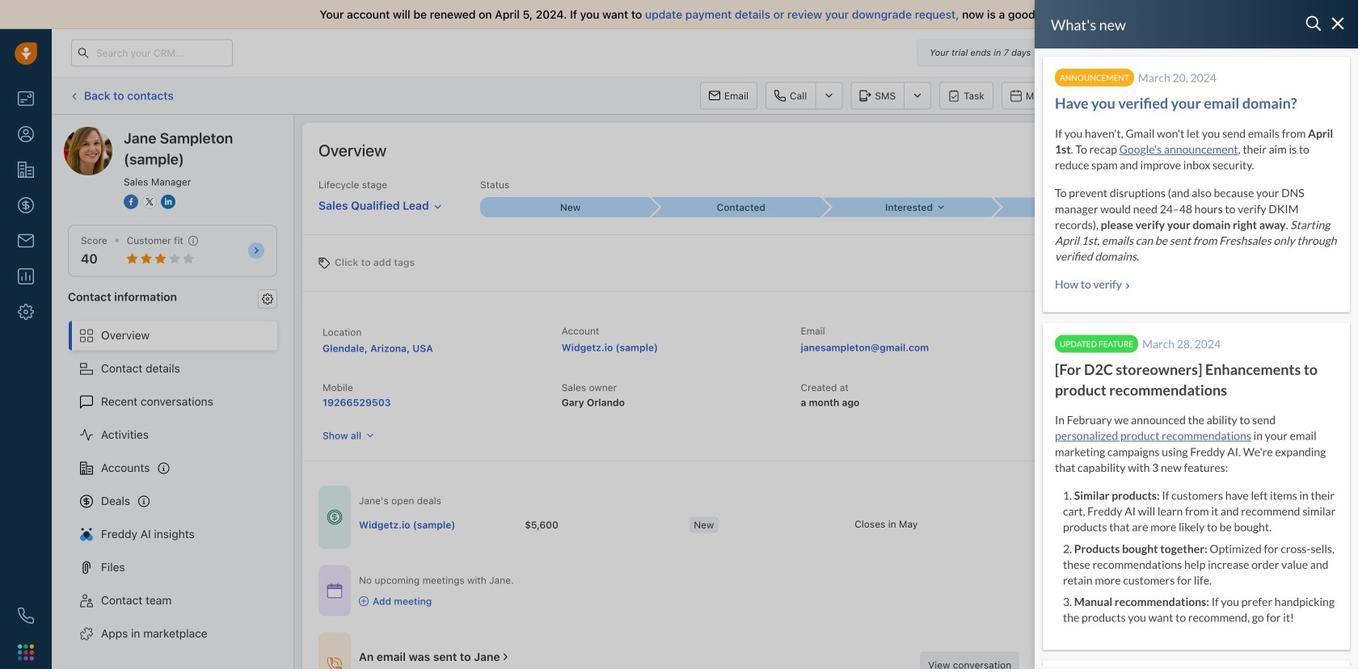 Task type: locate. For each thing, give the bounding box(es) containing it.
close image
[[1332, 10, 1342, 19]]

cell
[[359, 509, 525, 541]]

0 horizontal spatial container_wx8msf4aqz5i3rn1 image
[[327, 510, 343, 526]]

phone element
[[10, 600, 42, 632]]

1 vertical spatial container_wx8msf4aqz5i3rn1 image
[[500, 652, 511, 663]]

container_wx8msf4aqz5i3rn1 image
[[327, 583, 343, 599], [359, 597, 369, 607], [327, 658, 343, 669]]

freshworks switcher image
[[18, 645, 34, 661]]

1 horizontal spatial container_wx8msf4aqz5i3rn1 image
[[500, 652, 511, 663]]

Search your CRM... text field
[[71, 39, 233, 67]]

container_wx8msf4aqz5i3rn1 image
[[327, 510, 343, 526], [500, 652, 511, 663]]

row
[[359, 509, 1020, 542]]

tooltip
[[1219, 71, 1278, 94]]

0 vertical spatial container_wx8msf4aqz5i3rn1 image
[[327, 510, 343, 526]]



Task type: describe. For each thing, give the bounding box(es) containing it.
mng settings image
[[262, 293, 273, 305]]

send email image
[[1207, 48, 1218, 58]]

beamer widget element
[[1035, 0, 1358, 669]]

phone image
[[18, 608, 34, 624]]



